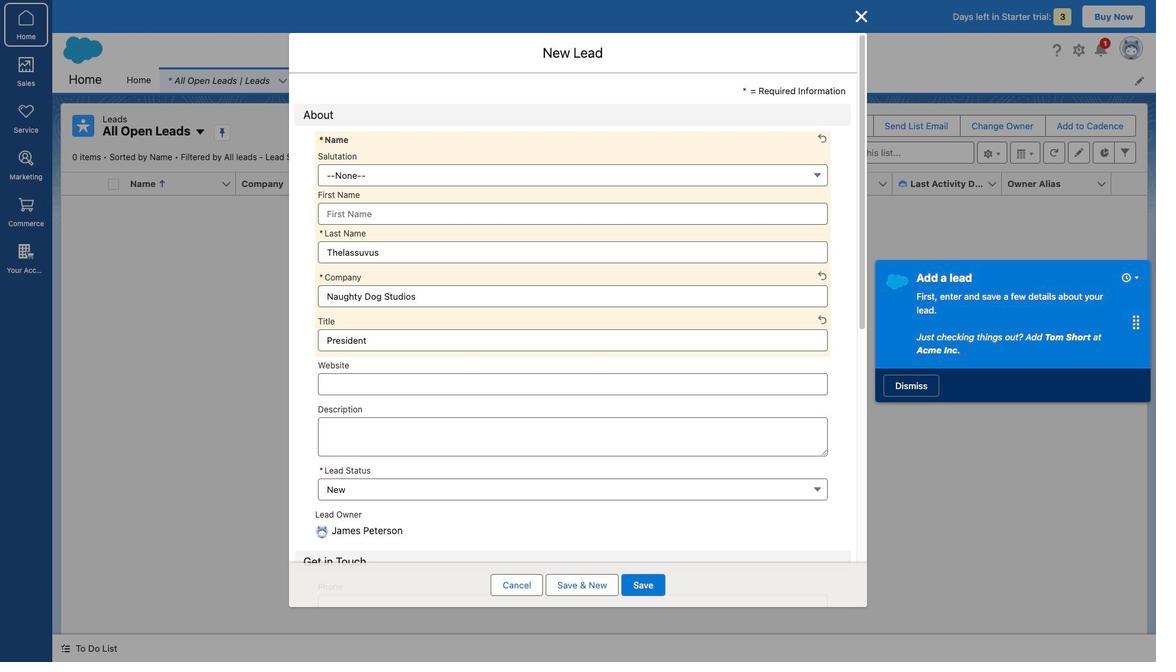 Task type: locate. For each thing, give the bounding box(es) containing it.
list item
[[160, 67, 310, 93]]

inverse image
[[854, 8, 870, 25]]

all open leads status
[[72, 152, 320, 162]]

action image
[[1112, 173, 1147, 195]]

text default image
[[294, 76, 304, 85], [898, 179, 908, 189]]

Lead Status - Current Selection: New button
[[318, 479, 828, 501]]

lead status element
[[674, 173, 792, 195]]

state/province element
[[346, 173, 463, 195]]

None text field
[[318, 285, 828, 307], [318, 373, 828, 395], [318, 596, 828, 618], [318, 285, 828, 307], [318, 373, 828, 395], [318, 596, 828, 618]]

None text field
[[318, 329, 828, 351], [318, 417, 828, 457], [318, 329, 828, 351], [318, 417, 828, 457]]

company element
[[236, 173, 354, 195]]

status
[[394, 321, 815, 486]]

email element
[[564, 173, 682, 195]]

0 vertical spatial text default image
[[294, 76, 304, 85]]

status inside all open leads|leads|list view element
[[394, 321, 815, 486]]

select list display image
[[1010, 142, 1041, 164]]

1 horizontal spatial text default image
[[898, 179, 908, 189]]

Last Name text field
[[318, 241, 828, 263]]

cell
[[103, 173, 125, 195]]

list
[[118, 67, 1156, 93]]

name element
[[125, 173, 244, 195]]

1 vertical spatial text default image
[[898, 179, 908, 189]]

last activity date element
[[893, 173, 1010, 195]]



Task type: vqa. For each thing, say whether or not it's contained in the screenshot.
Quick Find search field
no



Task type: describe. For each thing, give the bounding box(es) containing it.
created date element
[[783, 173, 901, 195]]

phone element
[[455, 173, 573, 195]]

text default image inside last activity date element
[[898, 179, 908, 189]]

item number element
[[61, 173, 103, 195]]

item number image
[[61, 173, 103, 195]]

all open leads|leads|list view element
[[61, 103, 1148, 635]]

list view controls image
[[977, 142, 1008, 164]]

text default image
[[61, 644, 70, 654]]

cell inside all open leads|leads|list view element
[[103, 173, 125, 195]]

Salutation - Current Selection: --None-- button
[[318, 164, 828, 186]]

First Name text field
[[318, 203, 828, 225]]

owner alias element
[[1002, 173, 1120, 195]]

action element
[[1112, 173, 1147, 195]]

0 horizontal spatial text default image
[[294, 76, 304, 85]]

Search All Open Leads list view. search field
[[809, 142, 975, 164]]



